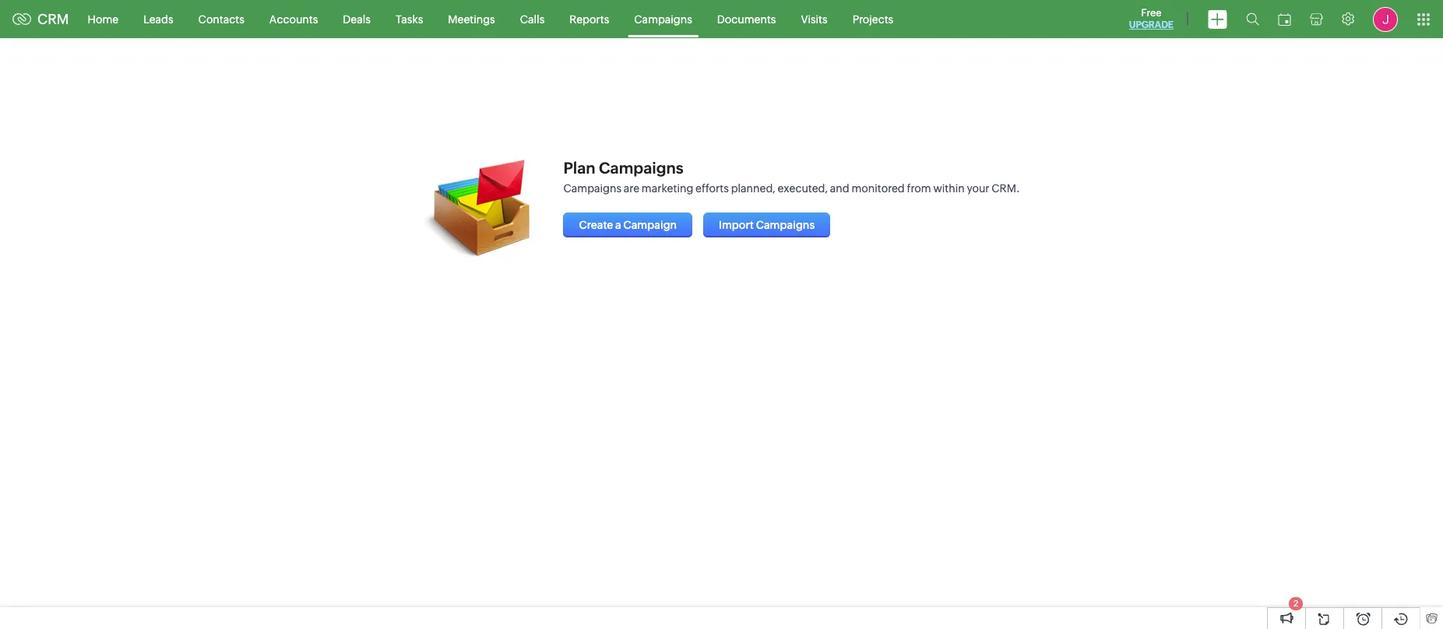Task type: locate. For each thing, give the bounding box(es) containing it.
leads link
[[131, 0, 186, 38]]

from
[[907, 182, 931, 195]]

campaigns down executed,
[[756, 219, 815, 231]]

projects
[[853, 13, 894, 25]]

home link
[[75, 0, 131, 38]]

meetings
[[448, 13, 495, 25]]

crm link
[[12, 11, 69, 27]]

projects link
[[840, 0, 906, 38]]

campaigns down plan
[[564, 182, 622, 195]]

import campaigns button
[[703, 213, 831, 238]]

monitored
[[852, 182, 905, 195]]

create menu element
[[1199, 0, 1237, 38]]

meetings link
[[436, 0, 508, 38]]

tasks
[[396, 13, 423, 25]]

deals link
[[331, 0, 383, 38]]

calls
[[520, 13, 545, 25]]

campaigns
[[634, 13, 693, 25], [599, 159, 684, 177], [564, 182, 622, 195], [756, 219, 815, 231]]

campaigns right reports
[[634, 13, 693, 25]]

create
[[579, 219, 613, 231]]

contacts
[[198, 13, 245, 25]]

reports
[[570, 13, 609, 25]]

planned,
[[731, 182, 776, 195]]

marketing
[[642, 182, 694, 195]]

and
[[830, 182, 850, 195]]

create a campaign button
[[564, 213, 693, 238]]

create a campaign
[[579, 219, 677, 231]]

documents link
[[705, 0, 789, 38]]

campaigns up are
[[599, 159, 684, 177]]

free
[[1142, 7, 1162, 19]]



Task type: describe. For each thing, give the bounding box(es) containing it.
deals
[[343, 13, 371, 25]]

accounts
[[269, 13, 318, 25]]

are
[[624, 182, 640, 195]]

crm.
[[992, 182, 1020, 195]]

home
[[88, 13, 119, 25]]

visits
[[801, 13, 828, 25]]

profile image
[[1374, 7, 1399, 32]]

upgrade
[[1130, 19, 1174, 30]]

search image
[[1247, 12, 1260, 26]]

your
[[967, 182, 990, 195]]

documents
[[717, 13, 776, 25]]

free upgrade
[[1130, 7, 1174, 30]]

plan campaigns campaigns are marketing efforts planned, executed, and monitored from within your crm.
[[564, 159, 1020, 195]]

search element
[[1237, 0, 1269, 38]]

create menu image
[[1208, 10, 1228, 28]]

plan
[[564, 159, 596, 177]]

2
[[1294, 599, 1299, 609]]

campaigns inside button
[[756, 219, 815, 231]]

reports link
[[557, 0, 622, 38]]

import
[[719, 219, 754, 231]]

crm
[[37, 11, 69, 27]]

tasks link
[[383, 0, 436, 38]]

profile element
[[1364, 0, 1408, 38]]

campaign
[[624, 219, 677, 231]]

a
[[616, 219, 622, 231]]

calendar image
[[1279, 13, 1292, 25]]

leads
[[143, 13, 173, 25]]

calls link
[[508, 0, 557, 38]]

visits link
[[789, 0, 840, 38]]

efforts
[[696, 182, 729, 195]]

executed,
[[778, 182, 828, 195]]

within
[[934, 182, 965, 195]]

accounts link
[[257, 0, 331, 38]]

import campaigns
[[719, 219, 815, 231]]

campaigns link
[[622, 0, 705, 38]]

contacts link
[[186, 0, 257, 38]]



Task type: vqa. For each thing, say whether or not it's contained in the screenshot.
REPORTS link
yes



